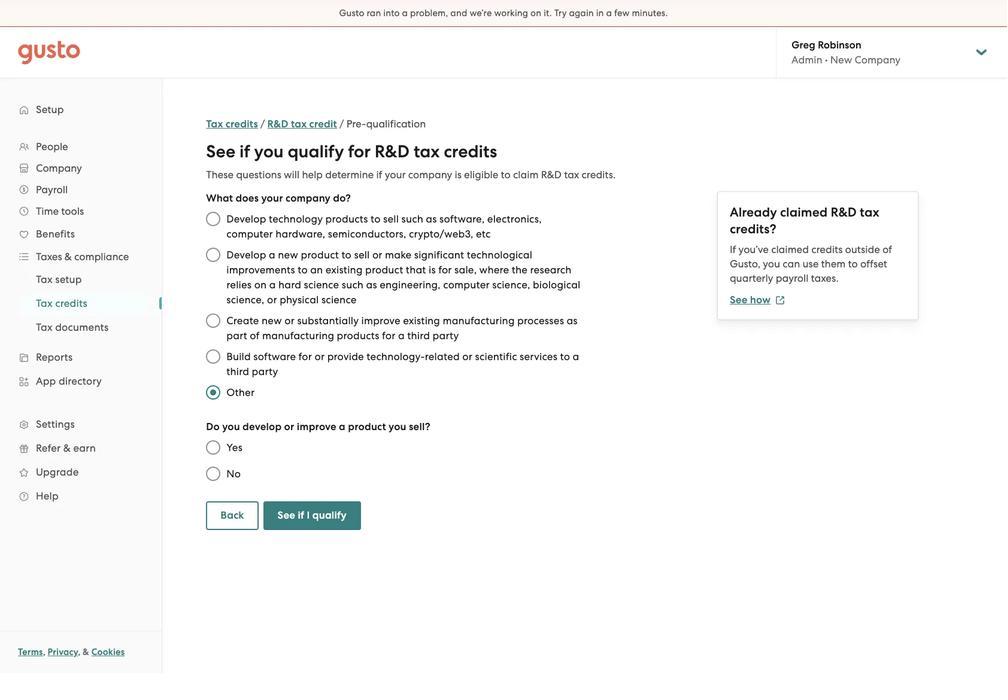 Task type: describe. For each thing, give the bounding box(es) containing it.
processes
[[518, 315, 564, 327]]

you inside if you've claimed credits outside of gusto, you can use them to offset quarterly payroll taxes.
[[763, 258, 781, 270]]

earn
[[73, 443, 96, 455]]

will
[[284, 169, 300, 181]]

or left provide
[[315, 351, 325, 363]]

r&d down qualification
[[375, 141, 410, 162]]

offset
[[861, 258, 888, 270]]

try
[[554, 8, 567, 19]]

is inside develop a new product to sell or make significant technological improvements to an existing product that is for sale, where the research relies on a hard science such as engineering, computer science, biological science, or physical science
[[429, 264, 436, 276]]

terms
[[18, 648, 43, 658]]

if for see if you qualify for r&d tax credits
[[240, 141, 250, 162]]

setup link
[[12, 99, 150, 120]]

for inside build software for or provide technology-related or scientific services to a third party
[[299, 351, 312, 363]]

help
[[302, 169, 323, 181]]

0 horizontal spatial science,
[[227, 294, 265, 306]]

benefits link
[[12, 223, 150, 245]]

it.
[[544, 8, 552, 19]]

eligible
[[464, 169, 499, 181]]

sell inside develop a new product to sell or make significant technological improvements to an existing product that is for sale, where the research relies on a hard science such as engineering, computer science, biological science, or physical science
[[354, 249, 370, 261]]

see how
[[730, 294, 771, 307]]

company inside dropdown button
[[36, 162, 82, 174]]

settings
[[36, 419, 75, 431]]

other
[[227, 387, 255, 399]]

few
[[615, 8, 630, 19]]

payroll
[[36, 184, 68, 196]]

to down semiconductors,
[[342, 249, 352, 261]]

tax credits
[[36, 298, 87, 310]]

a inside create new or substantially improve existing manufacturing processes as part of manufacturing products for a third party
[[398, 330, 405, 342]]

technological
[[467, 249, 533, 261]]

to inside if you've claimed credits outside of gusto, you can use them to offset quarterly payroll taxes.
[[849, 258, 858, 270]]

gusto,
[[730, 258, 761, 270]]

directory
[[59, 376, 102, 388]]

1 vertical spatial science
[[322, 294, 357, 306]]

create
[[227, 315, 259, 327]]

0 vertical spatial science
[[304, 279, 339, 291]]

1 horizontal spatial is
[[455, 169, 462, 181]]

1 vertical spatial manufacturing
[[262, 330, 334, 342]]

upgrade link
[[12, 462, 150, 483]]

existing inside develop a new product to sell or make significant technological improvements to an existing product that is for sale, where the research relies on a hard science such as engineering, computer science, biological science, or physical science
[[326, 264, 363, 276]]

setup
[[55, 274, 82, 286]]

0 horizontal spatial your
[[261, 192, 283, 205]]

how
[[750, 294, 771, 307]]

see for see if i qualify
[[278, 510, 295, 522]]

these questions will help determine if your company is eligible to claim r&d tax credits.
[[206, 169, 616, 181]]

as inside develop technology products to sell such as software, electronics, computer hardware, semiconductors, crypto/web3, etc
[[426, 213, 437, 225]]

qualification
[[366, 118, 426, 130]]

quarterly
[[730, 273, 774, 285]]

company inside greg robinson admin • new company
[[855, 54, 901, 66]]

greg
[[792, 39, 816, 52]]

r&d left "credit"
[[268, 118, 289, 131]]

you up questions
[[254, 141, 284, 162]]

if
[[730, 244, 736, 256]]

party inside build software for or provide technology-related or scientific services to a third party
[[252, 366, 278, 378]]

sale,
[[455, 264, 477, 276]]

use
[[803, 258, 819, 270]]

1 horizontal spatial science,
[[493, 279, 530, 291]]

improve for or
[[297, 421, 337, 434]]

claimed inside if you've claimed credits outside of gusto, you can use them to offset quarterly payroll taxes.
[[772, 244, 809, 256]]

see if i qualify
[[278, 510, 347, 522]]

back button
[[206, 502, 259, 531]]

app directory
[[36, 376, 102, 388]]

Develop technology products to sell such as software, electronics, computer hardware, semiconductors, crypto/web3, etc radio
[[200, 206, 227, 232]]

1 vertical spatial product
[[365, 264, 403, 276]]

hard
[[279, 279, 301, 291]]

tax inside already claimed r&d tax credits?
[[860, 205, 880, 220]]

2 vertical spatial product
[[348, 421, 386, 434]]

products inside create new or substantially improve existing manufacturing processes as part of manufacturing products for a third party
[[337, 330, 380, 342]]

credits.
[[582, 169, 616, 181]]

them
[[822, 258, 846, 270]]

again
[[569, 8, 594, 19]]

people
[[36, 141, 68, 153]]

0 horizontal spatial company
[[286, 192, 331, 205]]

tax left "credit"
[[291, 118, 307, 131]]

relies
[[227, 279, 252, 291]]

does
[[236, 192, 259, 205]]

no
[[227, 468, 241, 480]]

to left claim
[[501, 169, 511, 181]]

1 horizontal spatial your
[[385, 169, 406, 181]]

crypto/web3,
[[409, 228, 474, 240]]

existing inside create new or substantially improve existing manufacturing processes as part of manufacturing products for a third party
[[403, 315, 440, 327]]

taxes
[[36, 251, 62, 263]]

r&d right claim
[[541, 169, 562, 181]]

tax documents link
[[22, 317, 150, 338]]

see for see if you qualify for r&d tax credits
[[206, 141, 235, 162]]

home image
[[18, 40, 80, 64]]

sell?
[[409, 421, 431, 434]]

to inside develop technology products to sell such as software, electronics, computer hardware, semiconductors, crypto/web3, etc
[[371, 213, 381, 225]]

develop
[[243, 421, 282, 434]]

electronics,
[[488, 213, 542, 225]]

No radio
[[200, 461, 227, 488]]

improvements
[[227, 264, 295, 276]]

time tools button
[[12, 201, 150, 222]]

yes
[[227, 442, 243, 454]]

build software for or provide technology-related or scientific services to a third party
[[227, 351, 580, 378]]

make
[[385, 249, 412, 261]]

1 , from the left
[[43, 648, 45, 658]]

•
[[825, 54, 828, 66]]

you right the do at the left of the page
[[222, 421, 240, 434]]

gusto navigation element
[[0, 78, 162, 528]]

tax for tax credits
[[36, 298, 53, 310]]

tax credits / r&d tax credit / pre-qualification
[[206, 118, 426, 131]]

people button
[[12, 136, 150, 158]]

list containing people
[[0, 136, 162, 509]]

company button
[[12, 158, 150, 179]]

0 vertical spatial on
[[531, 8, 542, 19]]

claim
[[513, 169, 539, 181]]

claimed inside already claimed r&d tax credits?
[[781, 205, 828, 220]]

cookies
[[92, 648, 125, 658]]

time
[[36, 205, 59, 217]]

credits up questions
[[226, 118, 258, 131]]

see for see how
[[730, 294, 748, 307]]

can
[[783, 258, 800, 270]]

you've
[[739, 244, 769, 256]]

or left physical
[[267, 294, 277, 306]]

the
[[512, 264, 528, 276]]

build
[[227, 351, 251, 363]]

refer & earn link
[[12, 438, 150, 459]]

party inside create new or substantially improve existing manufacturing processes as part of manufacturing products for a third party
[[433, 330, 459, 342]]

admin
[[792, 54, 823, 66]]

software
[[254, 351, 296, 363]]

i
[[307, 510, 310, 522]]

minutes.
[[632, 8, 668, 19]]

to left an
[[298, 264, 308, 276]]

significant
[[414, 249, 464, 261]]

as inside develop a new product to sell or make significant technological improvements to an existing product that is for sale, where the research relies on a hard science such as engineering, computer science, biological science, or physical science
[[366, 279, 377, 291]]

qualify for you
[[288, 141, 344, 162]]

pre-
[[347, 118, 366, 130]]

taxes & compliance
[[36, 251, 129, 263]]

an
[[310, 264, 323, 276]]

or left make in the top of the page
[[373, 249, 383, 261]]

where
[[480, 264, 509, 276]]

already claimed r&d tax credits?
[[730, 205, 880, 237]]

tax for tax setup
[[36, 274, 53, 286]]

app directory link
[[12, 371, 150, 392]]



Task type: vqa. For each thing, say whether or not it's contained in the screenshot.
the up related to Setting
no



Task type: locate. For each thing, give the bounding box(es) containing it.
1 vertical spatial &
[[63, 443, 71, 455]]

1 vertical spatial if
[[376, 169, 382, 181]]

manufacturing up software
[[262, 330, 334, 342]]

& inside "taxes & compliance" dropdown button
[[65, 251, 72, 263]]

0 horizontal spatial see
[[206, 141, 235, 162]]

sell down semiconductors,
[[354, 249, 370, 261]]

0 vertical spatial computer
[[227, 228, 273, 240]]

list containing tax setup
[[0, 268, 162, 340]]

1 horizontal spatial party
[[433, 330, 459, 342]]

r&d
[[268, 118, 289, 131], [375, 141, 410, 162], [541, 169, 562, 181], [831, 205, 857, 220]]

tax for tax documents
[[36, 322, 53, 334]]

settings link
[[12, 414, 150, 435]]

0 vertical spatial if
[[240, 141, 250, 162]]

see
[[206, 141, 235, 162], [730, 294, 748, 307], [278, 510, 295, 522]]

third down build
[[227, 366, 249, 378]]

credits inside if you've claimed credits outside of gusto, you can use them to offset quarterly payroll taxes.
[[812, 244, 843, 256]]

privacy link
[[48, 648, 78, 658]]

list
[[0, 136, 162, 509], [0, 268, 162, 340]]

0 vertical spatial products
[[326, 213, 368, 225]]

1 horizontal spatial tax credits link
[[206, 118, 258, 131]]

1 horizontal spatial see
[[278, 510, 295, 522]]

back
[[221, 510, 244, 522]]

0 vertical spatial qualify
[[288, 141, 344, 162]]

& inside refer & earn link
[[63, 443, 71, 455]]

tax up "these questions will help determine if your company is eligible to claim r&d tax credits."
[[414, 141, 440, 162]]

such
[[402, 213, 423, 225], [342, 279, 364, 291]]

1 vertical spatial see
[[730, 294, 748, 307]]

credits up tax documents
[[55, 298, 87, 310]]

company
[[408, 169, 452, 181], [286, 192, 331, 205]]

1 horizontal spatial sell
[[383, 213, 399, 225]]

0 horizontal spatial improve
[[297, 421, 337, 434]]

/ left r&d tax credit 'link' at the top of page
[[261, 118, 265, 130]]

such inside develop a new product to sell or make significant technological improvements to an existing product that is for sale, where the research relies on a hard science such as engineering, computer science, biological science, or physical science
[[342, 279, 364, 291]]

develop up improvements
[[227, 249, 266, 261]]

for up determine
[[348, 141, 371, 162]]

2 horizontal spatial as
[[567, 315, 578, 327]]

science up substantially
[[322, 294, 357, 306]]

product left sell?
[[348, 421, 386, 434]]

see inside button
[[278, 510, 295, 522]]

improve for substantially
[[362, 315, 401, 327]]

company down the people
[[36, 162, 82, 174]]

develop for develop technology products to sell such as software, electronics, computer hardware, semiconductors, crypto/web3, etc
[[227, 213, 266, 225]]

refer & earn
[[36, 443, 96, 455]]

in
[[596, 8, 604, 19]]

tax documents
[[36, 322, 109, 334]]

1 vertical spatial qualify
[[313, 510, 347, 522]]

& left earn
[[63, 443, 71, 455]]

new inside create new or substantially improve existing manufacturing processes as part of manufacturing products for a third party
[[262, 315, 282, 327]]

science, down the relies
[[227, 294, 265, 306]]

tax credits link up tax documents link
[[22, 293, 150, 314]]

,
[[43, 648, 45, 658], [78, 648, 80, 658]]

as inside create new or substantially improve existing manufacturing processes as part of manufacturing products for a third party
[[567, 315, 578, 327]]

problem,
[[410, 8, 448, 19]]

0 vertical spatial science,
[[493, 279, 530, 291]]

1 vertical spatial on
[[254, 279, 267, 291]]

qualify right i
[[313, 510, 347, 522]]

your
[[385, 169, 406, 181], [261, 192, 283, 205]]

improve right 'develop'
[[297, 421, 337, 434]]

1 horizontal spatial existing
[[403, 315, 440, 327]]

1 vertical spatial improve
[[297, 421, 337, 434]]

reports
[[36, 352, 73, 364]]

1 vertical spatial sell
[[354, 249, 370, 261]]

payroll
[[776, 273, 809, 285]]

tax left credits.
[[564, 169, 580, 181]]

compliance
[[74, 251, 129, 263]]

products
[[326, 213, 368, 225], [337, 330, 380, 342]]

if left i
[[298, 510, 305, 522]]

as left 'engineering,'
[[366, 279, 377, 291]]

0 vertical spatial as
[[426, 213, 437, 225]]

2 , from the left
[[78, 648, 80, 658]]

company right new
[[855, 54, 901, 66]]

1 horizontal spatial of
[[883, 244, 892, 256]]

0 horizontal spatial party
[[252, 366, 278, 378]]

as right processes
[[567, 315, 578, 327]]

& right taxes
[[65, 251, 72, 263]]

computer inside develop technology products to sell such as software, electronics, computer hardware, semiconductors, crypto/web3, etc
[[227, 228, 273, 240]]

tax for tax credits / r&d tax credit / pre-qualification
[[206, 118, 223, 131]]

1 horizontal spatial company
[[408, 169, 452, 181]]

your right does at top
[[261, 192, 283, 205]]

1 vertical spatial develop
[[227, 249, 266, 261]]

technology
[[269, 213, 323, 225]]

as
[[426, 213, 437, 225], [366, 279, 377, 291], [567, 315, 578, 327]]

to up semiconductors,
[[371, 213, 381, 225]]

tax setup link
[[22, 269, 150, 291]]

0 horizontal spatial tax credits link
[[22, 293, 150, 314]]

science down an
[[304, 279, 339, 291]]

tax credits link
[[206, 118, 258, 131], [22, 293, 150, 314]]

party down software
[[252, 366, 278, 378]]

already
[[730, 205, 777, 220]]

credits up 'them'
[[812, 244, 843, 256]]

develop inside develop technology products to sell such as software, electronics, computer hardware, semiconductors, crypto/web3, etc
[[227, 213, 266, 225]]

1 vertical spatial company
[[286, 192, 331, 205]]

1 vertical spatial as
[[366, 279, 377, 291]]

see left i
[[278, 510, 295, 522]]

r&d tax credit link
[[268, 118, 337, 131]]

1 vertical spatial science,
[[227, 294, 265, 306]]

new
[[278, 249, 298, 261], [262, 315, 282, 327]]

1 horizontal spatial improve
[[362, 315, 401, 327]]

part
[[227, 330, 247, 342]]

, left "privacy" link
[[43, 648, 45, 658]]

0 horizontal spatial ,
[[43, 648, 45, 658]]

Develop a new product to sell or make significant technological improvements to an existing product that is for sale, where the research relies on a hard science such as engineering, computer science, biological science, or physical science radio
[[200, 242, 227, 268]]

on down improvements
[[254, 279, 267, 291]]

2 vertical spatial as
[[567, 315, 578, 327]]

what
[[206, 192, 233, 205]]

1 horizontal spatial such
[[402, 213, 423, 225]]

0 horizontal spatial sell
[[354, 249, 370, 261]]

0 vertical spatial claimed
[[781, 205, 828, 220]]

2 vertical spatial &
[[83, 648, 89, 658]]

manufacturing
[[443, 315, 515, 327], [262, 330, 334, 342]]

2 list from the top
[[0, 268, 162, 340]]

company
[[855, 54, 901, 66], [36, 162, 82, 174]]

qualify for i
[[313, 510, 347, 522]]

improve inside create new or substantially improve existing manufacturing processes as part of manufacturing products for a third party
[[362, 315, 401, 327]]

ran
[[367, 8, 381, 19]]

0 vertical spatial party
[[433, 330, 459, 342]]

what does your company do?
[[206, 192, 351, 205]]

greg robinson admin • new company
[[792, 39, 901, 66]]

create new or substantially improve existing manufacturing processes as part of manufacturing products for a third party
[[227, 315, 578, 342]]

product down make in the top of the page
[[365, 264, 403, 276]]

0 horizontal spatial is
[[429, 264, 436, 276]]

& for compliance
[[65, 251, 72, 263]]

see up these
[[206, 141, 235, 162]]

third inside create new or substantially improve existing manufacturing processes as part of manufacturing products for a third party
[[408, 330, 430, 342]]

0 horizontal spatial on
[[254, 279, 267, 291]]

2 horizontal spatial if
[[376, 169, 382, 181]]

tax setup
[[36, 274, 82, 286]]

company left eligible
[[408, 169, 452, 181]]

if you've claimed credits outside of gusto, you can use them to offset quarterly payroll taxes.
[[730, 244, 892, 285]]

see if i qualify button
[[263, 502, 361, 531]]

qualify inside button
[[313, 510, 347, 522]]

working
[[494, 8, 528, 19]]

terms , privacy , & cookies
[[18, 648, 125, 658]]

of up offset
[[883, 244, 892, 256]]

1 vertical spatial third
[[227, 366, 249, 378]]

see left how
[[730, 294, 748, 307]]

0 vertical spatial sell
[[383, 213, 399, 225]]

on left it. at the right top
[[531, 8, 542, 19]]

if inside button
[[298, 510, 305, 522]]

1 horizontal spatial manufacturing
[[443, 315, 515, 327]]

documents
[[55, 322, 109, 334]]

for inside develop a new product to sell or make significant technological improvements to an existing product that is for sale, where the research relies on a hard science such as engineering, computer science, biological science, or physical science
[[439, 264, 452, 276]]

1 vertical spatial existing
[[403, 315, 440, 327]]

claimed up can
[[772, 244, 809, 256]]

0 horizontal spatial if
[[240, 141, 250, 162]]

new
[[831, 54, 853, 66]]

into
[[384, 8, 400, 19]]

1 vertical spatial party
[[252, 366, 278, 378]]

0 horizontal spatial manufacturing
[[262, 330, 334, 342]]

credits inside tax credits link
[[55, 298, 87, 310]]

computer inside develop a new product to sell or make significant technological improvements to an existing product that is for sale, where the research relies on a hard science such as engineering, computer science, biological science, or physical science
[[443, 279, 490, 291]]

0 vertical spatial tax credits link
[[206, 118, 258, 131]]

on inside develop a new product to sell or make significant technological improvements to an existing product that is for sale, where the research relies on a hard science such as engineering, computer science, biological science, or physical science
[[254, 279, 267, 291]]

credit
[[309, 118, 337, 131]]

credits?
[[730, 222, 777, 237]]

2 develop from the top
[[227, 249, 266, 261]]

2 vertical spatial see
[[278, 510, 295, 522]]

develop a new product to sell or make significant technological improvements to an existing product that is for sale, where the research relies on a hard science such as engineering, computer science, biological science, or physical science
[[227, 249, 581, 306]]

of
[[883, 244, 892, 256], [250, 330, 260, 342]]

tax down tax credits
[[36, 322, 53, 334]]

2 vertical spatial if
[[298, 510, 305, 522]]

for right software
[[299, 351, 312, 363]]

engineering,
[[380, 279, 441, 291]]

to down the 'outside'
[[849, 258, 858, 270]]

help link
[[12, 486, 150, 507]]

0 vertical spatial develop
[[227, 213, 266, 225]]

gusto
[[339, 8, 365, 19]]

tax down taxes
[[36, 274, 53, 286]]

0 vertical spatial new
[[278, 249, 298, 261]]

existing right an
[[326, 264, 363, 276]]

you left sell?
[[389, 421, 407, 434]]

improve up technology-
[[362, 315, 401, 327]]

1 vertical spatial new
[[262, 315, 282, 327]]

0 vertical spatial existing
[[326, 264, 363, 276]]

1 horizontal spatial third
[[408, 330, 430, 342]]

1 horizontal spatial on
[[531, 8, 542, 19]]

1 / from the left
[[261, 118, 265, 130]]

1 horizontal spatial computer
[[443, 279, 490, 291]]

to right 'services'
[[560, 351, 570, 363]]

these
[[206, 169, 234, 181]]

claimed
[[781, 205, 828, 220], [772, 244, 809, 256]]

develop for develop a new product to sell or make significant technological improvements to an existing product that is for sale, where the research relies on a hard science such as engineering, computer science, biological science, or physical science
[[227, 249, 266, 261]]

qualify
[[288, 141, 344, 162], [313, 510, 347, 522]]

or down physical
[[285, 315, 295, 327]]

0 vertical spatial third
[[408, 330, 430, 342]]

1 vertical spatial products
[[337, 330, 380, 342]]

2 horizontal spatial see
[[730, 294, 748, 307]]

we're
[[470, 8, 492, 19]]

tools
[[61, 205, 84, 217]]

upgrade
[[36, 467, 79, 479]]

company up technology
[[286, 192, 331, 205]]

0 horizontal spatial existing
[[326, 264, 363, 276]]

such up substantially
[[342, 279, 364, 291]]

tax down the tax setup
[[36, 298, 53, 310]]

determine
[[325, 169, 374, 181]]

qualify up help
[[288, 141, 344, 162]]

products up provide
[[337, 330, 380, 342]]

1 vertical spatial computer
[[443, 279, 490, 291]]

and
[[451, 8, 468, 19]]

you left can
[[763, 258, 781, 270]]

Create new or substantially improve existing manufacturing processes as part of manufacturing products for a third party radio
[[200, 308, 227, 334]]

if for see if i qualify
[[298, 510, 305, 522]]

1 vertical spatial of
[[250, 330, 260, 342]]

as up crypto/web3,
[[426, 213, 437, 225]]

, left cookies button at the left
[[78, 648, 80, 658]]

provide
[[327, 351, 364, 363]]

do you develop or improve a product you sell?
[[206, 421, 431, 434]]

or right related
[[463, 351, 473, 363]]

1 vertical spatial your
[[261, 192, 283, 205]]

1 horizontal spatial as
[[426, 213, 437, 225]]

1 horizontal spatial if
[[298, 510, 305, 522]]

if right determine
[[376, 169, 382, 181]]

science, down the
[[493, 279, 530, 291]]

gusto ran into a problem, and we're working on it. try again in a few minutes.
[[339, 8, 668, 19]]

for up technology-
[[382, 330, 396, 342]]

0 horizontal spatial company
[[36, 162, 82, 174]]

tax
[[206, 118, 223, 131], [36, 274, 53, 286], [36, 298, 53, 310], [36, 322, 53, 334]]

1 list from the top
[[0, 136, 162, 509]]

is left eligible
[[455, 169, 462, 181]]

scientific
[[475, 351, 517, 363]]

cookies button
[[92, 646, 125, 660]]

biological
[[533, 279, 581, 291]]

1 vertical spatial tax credits link
[[22, 293, 150, 314]]

Build software for or provide technology-related or scientific services to a third party radio
[[200, 344, 227, 370]]

such inside develop technology products to sell such as software, electronics, computer hardware, semiconductors, crypto/web3, etc
[[402, 213, 423, 225]]

computer down the sale,
[[443, 279, 490, 291]]

terms link
[[18, 648, 43, 658]]

1 develop from the top
[[227, 213, 266, 225]]

0 horizontal spatial of
[[250, 330, 260, 342]]

or inside create new or substantially improve existing manufacturing processes as part of manufacturing products for a third party
[[285, 315, 295, 327]]

0 horizontal spatial such
[[342, 279, 364, 291]]

claimed right already
[[781, 205, 828, 220]]

existing
[[326, 264, 363, 276], [403, 315, 440, 327]]

or right 'develop'
[[284, 421, 294, 434]]

1 horizontal spatial company
[[855, 54, 901, 66]]

hardware,
[[276, 228, 325, 240]]

third inside build software for or provide technology-related or scientific services to a third party
[[227, 366, 249, 378]]

2 / from the left
[[340, 118, 344, 130]]

develop inside develop a new product to sell or make significant technological improvements to an existing product that is for sale, where the research relies on a hard science such as engineering, computer science, biological science, or physical science
[[227, 249, 266, 261]]

third up technology-
[[408, 330, 430, 342]]

0 vertical spatial is
[[455, 169, 462, 181]]

0 horizontal spatial as
[[366, 279, 377, 291]]

computer
[[227, 228, 273, 240], [443, 279, 490, 291]]

do
[[206, 421, 220, 434]]

is right that
[[429, 264, 436, 276]]

1 vertical spatial is
[[429, 264, 436, 276]]

your right determine
[[385, 169, 406, 181]]

0 vertical spatial improve
[[362, 315, 401, 327]]

such up crypto/web3,
[[402, 213, 423, 225]]

1 vertical spatial such
[[342, 279, 364, 291]]

& for earn
[[63, 443, 71, 455]]

computer down does at top
[[227, 228, 273, 240]]

0 vertical spatial &
[[65, 251, 72, 263]]

if up questions
[[240, 141, 250, 162]]

party
[[433, 330, 459, 342], [252, 366, 278, 378]]

new inside develop a new product to sell or make significant technological improvements to an existing product that is for sale, where the research relies on a hard science such as engineering, computer science, biological science, or physical science
[[278, 249, 298, 261]]

0 vertical spatial see
[[206, 141, 235, 162]]

existing down 'engineering,'
[[403, 315, 440, 327]]

payroll button
[[12, 179, 150, 201]]

a inside build software for or provide technology-related or scientific services to a third party
[[573, 351, 580, 363]]

products down do?
[[326, 213, 368, 225]]

substantially
[[297, 315, 359, 327]]

/
[[261, 118, 265, 130], [340, 118, 344, 130]]

sell up semiconductors,
[[383, 213, 399, 225]]

of inside create new or substantially improve existing manufacturing processes as part of manufacturing products for a third party
[[250, 330, 260, 342]]

tax up the 'outside'
[[860, 205, 880, 220]]

to inside build software for or provide technology-related or scientific services to a third party
[[560, 351, 570, 363]]

tax up these
[[206, 118, 223, 131]]

0 vertical spatial manufacturing
[[443, 315, 515, 327]]

1 horizontal spatial /
[[340, 118, 344, 130]]

of inside if you've claimed credits outside of gusto, you can use them to offset quarterly payroll taxes.
[[883, 244, 892, 256]]

credits up eligible
[[444, 141, 497, 162]]

Other radio
[[200, 380, 227, 406]]

help
[[36, 491, 59, 503]]

new down hardware,
[[278, 249, 298, 261]]

r&d inside already claimed r&d tax credits?
[[831, 205, 857, 220]]

of right part
[[250, 330, 260, 342]]

sell inside develop technology products to sell such as software, electronics, computer hardware, semiconductors, crypto/web3, etc
[[383, 213, 399, 225]]

0 vertical spatial of
[[883, 244, 892, 256]]

0 horizontal spatial third
[[227, 366, 249, 378]]

/ left pre-
[[340, 118, 344, 130]]

that
[[406, 264, 426, 276]]

products inside develop technology products to sell such as software, electronics, computer hardware, semiconductors, crypto/web3, etc
[[326, 213, 368, 225]]

etc
[[476, 228, 491, 240]]

1 vertical spatial claimed
[[772, 244, 809, 256]]

Yes radio
[[200, 435, 227, 461]]

if
[[240, 141, 250, 162], [376, 169, 382, 181], [298, 510, 305, 522]]

tax credits link up these
[[206, 118, 258, 131]]

develop down does at top
[[227, 213, 266, 225]]

0 vertical spatial company
[[855, 54, 901, 66]]

& left cookies
[[83, 648, 89, 658]]

new right create
[[262, 315, 282, 327]]

for down significant
[[439, 264, 452, 276]]

0 horizontal spatial /
[[261, 118, 265, 130]]

0 vertical spatial product
[[301, 249, 339, 261]]

&
[[65, 251, 72, 263], [63, 443, 71, 455], [83, 648, 89, 658]]

0 horizontal spatial computer
[[227, 228, 273, 240]]

product up an
[[301, 249, 339, 261]]

app
[[36, 376, 56, 388]]

party up related
[[433, 330, 459, 342]]

r&d up the 'outside'
[[831, 205, 857, 220]]

0 vertical spatial your
[[385, 169, 406, 181]]

manufacturing up scientific
[[443, 315, 515, 327]]

for inside create new or substantially improve existing manufacturing processes as part of manufacturing products for a third party
[[382, 330, 396, 342]]



